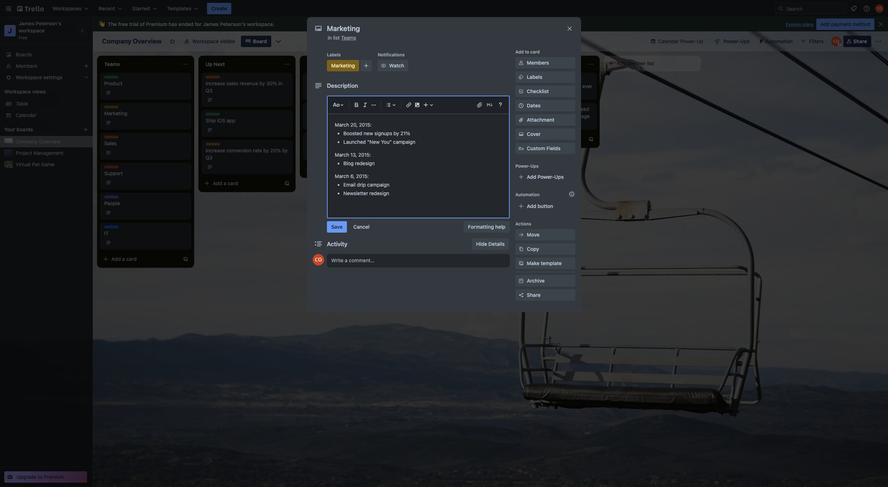 Task type: vqa. For each thing, say whether or not it's contained in the screenshot.


Task type: describe. For each thing, give the bounding box(es) containing it.
sm image for members
[[518, 59, 525, 66]]

develop
[[307, 80, 326, 86]]

1 vertical spatial overview
[[39, 139, 60, 145]]

product ship ios app
[[206, 113, 235, 124]]

boards link
[[0, 49, 93, 60]]

by right 20%
[[282, 147, 288, 154]]

by right rate
[[263, 147, 269, 154]]

christina overa (christinaovera) image
[[876, 4, 884, 13]]

dates
[[527, 102, 541, 109]]

new inside the march 20, 2015: boosted new signups by 21% launched "new you" campaign
[[364, 130, 373, 136]]

card for add a card button on top of "email"
[[329, 166, 340, 172]]

👋
[[99, 21, 105, 27]]

campaign inside march 6, 2015: email drip campaign newsletter redesign
[[367, 182, 390, 188]]

custom fields
[[527, 145, 561, 151]]

2 vertical spatial the
[[541, 113, 548, 119]]

people link
[[104, 200, 187, 207]]

social
[[409, 110, 422, 116]]

update
[[409, 140, 425, 146]]

color: blue, title: "it" element for it
[[104, 226, 119, 231]]

labels inside labels link
[[527, 74, 543, 80]]

you"
[[381, 139, 392, 145]]

attach and insert link image
[[476, 101, 484, 109]]

virtual pet game
[[16, 161, 54, 167]]

card for add a card button under the 'increase conversion rate by 20% by q3' link
[[228, 180, 238, 186]]

color: yellow, title: "marketing" element for analytics data
[[307, 136, 328, 141]]

landing
[[560, 113, 577, 119]]

workspace inside the james peterson's workspace free
[[19, 27, 45, 34]]

editor toolbar toolbar
[[331, 99, 506, 111]]

a for add a card button under the 'increase conversion rate by 20% by q3' link
[[224, 180, 226, 186]]

1 horizontal spatial share
[[854, 38, 867, 44]]

lists image
[[384, 101, 393, 109]]

march for blog
[[335, 152, 349, 158]]

1 horizontal spatial members link
[[516, 57, 576, 69]]

sales sales
[[104, 136, 117, 146]]

color: red, title: "support" element for update help documentation
[[409, 136, 425, 141]]

mar 20, 2022
[[417, 90, 444, 95]]

copy link
[[516, 244, 576, 255]]

1 horizontal spatial share button
[[844, 36, 872, 47]]

color: orange, title: "sales" element for increase
[[206, 76, 220, 81]]

bravo to tom for answering the most customer support emails ever received in one day!
[[510, 76, 593, 96]]

1 vertical spatial company
[[16, 139, 38, 145]]

signups
[[375, 130, 392, 136]]

conversion
[[227, 147, 252, 154]]

30%
[[266, 80, 277, 86]]

2015: for drip
[[356, 173, 369, 179]]

ended
[[179, 21, 194, 27]]

lauren
[[530, 106, 546, 112]]

most
[[510, 83, 521, 89]]

lead
[[580, 106, 589, 112]]

2015: for new
[[359, 122, 372, 128]]

Main content area, start typing to enter text. text field
[[335, 121, 502, 211]]

calendar for calendar
[[16, 112, 36, 118]]

card for add a card button over custom fields
[[532, 136, 542, 142]]

attachment button
[[516, 114, 576, 126]]

a for add a card button over custom fields
[[528, 136, 531, 142]]

create from template… image
[[588, 136, 594, 142]]

members for rightmost members link
[[527, 60, 549, 66]]

save button
[[327, 221, 347, 233]]

by inside the march 20, 2015: boosted new signups by 21% launched "new you" campaign
[[394, 130, 399, 136]]

sales for increase
[[206, 76, 217, 81]]

create from template… image for increase conversion rate by 20% by q3
[[284, 181, 290, 186]]

1 horizontal spatial premium
[[146, 21, 167, 27]]

workspace views
[[4, 89, 46, 95]]

Nov 24, 2022 checkbox
[[307, 149, 345, 157]]

add a card for add a card button underneath it link
[[111, 256, 137, 262]]

17,
[[324, 120, 329, 125]]

blog for 2015:
[[344, 160, 354, 166]]

sm image for archive
[[518, 277, 525, 285]]

20, for mar
[[426, 90, 432, 95]]

social media campaign link
[[409, 110, 491, 117]]

ups inside power-ups "button"
[[741, 38, 750, 44]]

marketing for marketing marketing
[[104, 106, 125, 111]]

13,
[[351, 152, 357, 158]]

upgrade to premium
[[16, 474, 64, 480]]

it for it
[[104, 226, 108, 231]]

newsletter
[[344, 190, 368, 196]]

marketing for marketing increase conversion rate by 20% by q3
[[206, 143, 226, 148]]

automation inside button
[[766, 38, 793, 44]]

j
[[8, 26, 12, 35]]

1 horizontal spatial james
[[203, 21, 219, 27]]

company overview link
[[16, 138, 89, 145]]

marketing link
[[104, 110, 187, 117]]

marketing inside the product marketing brand guidelines
[[323, 106, 344, 111]]

trial
[[129, 21, 139, 27]]

people people
[[104, 196, 120, 206]]

color: purple, title: "people" element
[[104, 196, 119, 201]]

the for answering
[[574, 76, 582, 82]]

2022 for analytics
[[332, 150, 343, 155]]

add power-ups link
[[516, 171, 576, 183]]

0 vertical spatial in
[[328, 35, 332, 41]]

color: yellow, title: "marketing" element for increase conversion rate by 20% by q3
[[206, 143, 226, 148]]

support inside support update help documentation
[[409, 136, 425, 141]]

support link
[[104, 170, 187, 177]]

oct for brand
[[316, 120, 323, 125]]

redesign inside march 6, 2015: email drip campaign newsletter redesign
[[370, 190, 389, 196]]

color: blue, title: "it" element for develop
[[307, 76, 321, 81]]

filters
[[809, 38, 824, 44]]

your boards with 3 items element
[[4, 125, 72, 134]]

0 horizontal spatial power-ups
[[516, 164, 539, 169]]

search image
[[778, 6, 784, 11]]

people inside people people
[[104, 196, 118, 201]]

received
[[510, 90, 530, 96]]

another
[[628, 60, 646, 66]]

bravo to tom for answering the most customer support emails ever received in one day! link
[[510, 76, 593, 97]]

finishing
[[520, 113, 539, 119]]

wave image
[[99, 21, 105, 27]]

workspace navigation collapse icon image
[[78, 26, 88, 36]]

virtual
[[16, 161, 31, 167]]

1 vertical spatial company overview
[[16, 139, 60, 145]]

add a card for add a card button over custom fields
[[517, 136, 542, 142]]

drip
[[357, 182, 366, 188]]

customer
[[523, 83, 545, 89]]

update help documentation link
[[409, 140, 491, 147]]

method
[[853, 21, 871, 27]]

formatting help
[[468, 224, 506, 230]]

it link
[[104, 230, 187, 237]]

add a card for add a card button on top of "email"
[[314, 166, 340, 172]]

archive link
[[516, 275, 576, 287]]

media
[[424, 110, 438, 116]]

link image
[[405, 101, 413, 109]]

views
[[32, 89, 46, 95]]

rate
[[253, 147, 262, 154]]

1 vertical spatial share button
[[516, 290, 576, 301]]

21%
[[401, 130, 410, 136]]

add power-ups
[[527, 174, 564, 180]]

1 vertical spatial christina overa (christinaovera) image
[[313, 254, 324, 266]]

march 6, 2015: email drip campaign newsletter redesign
[[335, 173, 390, 196]]

formatting help link
[[464, 221, 510, 233]]

support up color: purple, title: "people" 'element'
[[104, 170, 123, 176]]

virtual pet game link
[[16, 161, 89, 168]]

management
[[33, 150, 64, 156]]

custom fields button
[[516, 145, 576, 152]]

explore plans button
[[786, 20, 814, 29]]

button
[[538, 203, 553, 209]]

upgrade to premium link
[[4, 472, 87, 483]]

Oct 17, 2022 checkbox
[[307, 119, 343, 127]]

guidelines
[[322, 110, 346, 116]]

sm image for move
[[518, 231, 525, 239]]

2 people from the top
[[104, 200, 120, 206]]

increase for increase sales revenue by 30% in q3
[[206, 80, 225, 86]]

2022 inside option
[[434, 90, 444, 95]]

20%
[[270, 147, 281, 154]]

add board image
[[83, 127, 89, 132]]

sm image for checklist
[[518, 88, 525, 95]]

oct 17, 2022
[[316, 120, 341, 125]]

sales increase sales revenue by 30% in q3
[[206, 76, 283, 94]]

add a card button up custom fields
[[506, 134, 586, 145]]

revenue
[[240, 80, 258, 86]]

to for tom
[[524, 76, 529, 82]]

sm image
[[380, 62, 387, 69]]

in inside sales increase sales revenue by 30% in q3
[[279, 80, 283, 86]]

0 horizontal spatial labels
[[327, 52, 341, 57]]

march 13, 2015: blog redesign
[[335, 152, 375, 166]]

oct for engineering
[[316, 90, 323, 95]]

hide
[[476, 241, 487, 247]]

product link
[[104, 80, 187, 87]]

20, for march
[[351, 122, 358, 128]]

help
[[427, 140, 437, 146]]

product for product
[[104, 76, 121, 81]]

2022 for develop
[[331, 90, 342, 95]]

image image
[[413, 101, 422, 109]]

color: yellow, title: "marketing" element for social media campaign
[[409, 106, 429, 111]]

add to card
[[516, 49, 540, 55]]

move link
[[516, 229, 576, 241]]

product for ship ios app
[[206, 113, 222, 118]]

app
[[227, 117, 235, 124]]

workspace for workspace views
[[4, 89, 31, 95]]

marketing for marketing social media campaign
[[409, 106, 429, 111]]

add another list
[[617, 60, 654, 66]]

sales for sales
[[104, 136, 115, 141]]

visible
[[220, 38, 235, 44]]

q3 for increase sales revenue by 30% in q3
[[206, 87, 213, 94]]

sm image for copy
[[518, 246, 525, 253]]

it develop engineering blog
[[307, 76, 366, 86]]

analytics
[[307, 140, 328, 146]]

email
[[344, 182, 356, 188]]

text styles image
[[332, 101, 341, 109]]

description
[[327, 82, 358, 89]]



Task type: locate. For each thing, give the bounding box(es) containing it.
company
[[102, 37, 131, 45], [16, 139, 38, 145]]

1 vertical spatial list
[[647, 60, 654, 66]]

boosted
[[344, 130, 362, 136]]

save
[[331, 224, 343, 230]]

create from template… image for sales
[[183, 256, 189, 262]]

0 vertical spatial company
[[102, 37, 131, 45]]

20, up boosted
[[351, 122, 358, 128]]

0 vertical spatial march
[[335, 122, 349, 128]]

color: red, title: "support" element
[[409, 136, 425, 141], [104, 166, 121, 171]]

payment
[[832, 21, 852, 27]]

oct left 17,
[[316, 120, 323, 125]]

0 horizontal spatial create from template… image
[[183, 256, 189, 262]]

labels
[[327, 52, 341, 57], [527, 74, 543, 80]]

oct inside the oct 17, 2022 checkbox
[[316, 120, 323, 125]]

add a card for add a card button under the 'increase conversion rate by 20% by q3' link
[[213, 180, 238, 186]]

game
[[41, 161, 54, 167]]

share button down method
[[844, 36, 872, 47]]

power-ups inside "button"
[[724, 38, 750, 44]]

0 horizontal spatial list
[[333, 35, 340, 41]]

0 vertical spatial q3
[[206, 87, 213, 94]]

1 horizontal spatial labels
[[527, 74, 543, 80]]

product inside product product
[[104, 76, 121, 81]]

2015: up 'drip'
[[356, 173, 369, 179]]

0 vertical spatial premium
[[146, 21, 167, 27]]

march for boosted
[[335, 122, 349, 128]]

james up workspace visible button
[[203, 21, 219, 27]]

peterson's inside banner
[[220, 21, 246, 27]]

1 horizontal spatial in
[[328, 35, 332, 41]]

2 sm image from the top
[[518, 74, 525, 81]]

to inside bravo to lauren for taking the lead and finishing the new landing page design!
[[524, 106, 529, 112]]

sm image for labels
[[518, 74, 525, 81]]

1 vertical spatial workspace
[[4, 89, 31, 95]]

move
[[527, 232, 540, 238]]

peterson's
[[36, 20, 61, 26], [220, 21, 246, 27]]

1 horizontal spatial workspace
[[247, 21, 273, 27]]

0 vertical spatial blog
[[356, 80, 366, 86]]

0 vertical spatial color: red, title: "support" element
[[409, 136, 425, 141]]

in down customer at right top
[[531, 90, 535, 96]]

premium right upgrade
[[44, 474, 64, 480]]

1 horizontal spatial 20,
[[426, 90, 432, 95]]

design!
[[510, 120, 527, 126]]

0 vertical spatial the
[[574, 76, 582, 82]]

for right ended
[[195, 21, 202, 27]]

march
[[335, 122, 349, 128], [335, 152, 349, 158], [335, 173, 349, 179]]

color: blue, title: "it" element down people people
[[104, 226, 119, 231]]

1 horizontal spatial power-ups
[[724, 38, 750, 44]]

1 vertical spatial calendar
[[16, 112, 36, 118]]

your
[[4, 126, 15, 132]]

archive
[[527, 278, 545, 284]]

2 march from the top
[[335, 152, 349, 158]]

it inside it develop engineering blog
[[307, 76, 311, 81]]

0 vertical spatial christina overa (christinaovera) image
[[832, 36, 842, 46]]

share button down "archive" link
[[516, 290, 576, 301]]

0 vertical spatial share
[[854, 38, 867, 44]]

teams link
[[341, 35, 356, 41]]

marketing for marketing analytics data
[[307, 136, 328, 141]]

it for develop
[[307, 76, 311, 81]]

christina overa (christinaovera) image
[[832, 36, 842, 46], [313, 254, 324, 266]]

attachment
[[527, 117, 555, 123]]

company overview down trial
[[102, 37, 162, 45]]

ship ios app link
[[206, 117, 289, 124]]

sales
[[206, 76, 217, 81], [104, 136, 115, 141], [104, 140, 117, 146]]

Write a comment text field
[[327, 254, 510, 267]]

members for the leftmost members link
[[16, 63, 37, 69]]

6,
[[351, 173, 355, 179]]

by left 30%
[[260, 80, 265, 86]]

1 horizontal spatial workspace
[[192, 38, 219, 44]]

0 horizontal spatial share
[[527, 292, 541, 298]]

1 vertical spatial color: red, title: "support" element
[[104, 166, 121, 171]]

ups inside add power-ups link
[[555, 174, 564, 180]]

open information menu image
[[863, 5, 871, 12]]

march down brand guidelines 'link'
[[335, 122, 349, 128]]

the up the landing
[[571, 106, 578, 112]]

color: orange, title: "sales" element for sales
[[104, 136, 119, 141]]

bravo for customer
[[510, 76, 523, 82]]

star or unstar board image
[[170, 39, 175, 44]]

color: red, title: "support" element for support
[[104, 166, 121, 171]]

activity
[[327, 241, 348, 247]]

to for card
[[525, 49, 529, 55]]

for left "taking"
[[548, 106, 554, 112]]

it inside "it it"
[[104, 226, 108, 231]]

workspace up free
[[19, 27, 45, 34]]

by
[[260, 80, 265, 86], [394, 130, 399, 136], [263, 147, 269, 154], [282, 147, 288, 154]]

0 vertical spatial workspace
[[192, 38, 219, 44]]

0 vertical spatial calendar
[[659, 38, 679, 44]]

company overview up project management
[[16, 139, 60, 145]]

0 horizontal spatial overview
[[39, 139, 60, 145]]

march left 13,
[[335, 152, 349, 158]]

1 horizontal spatial create from template… image
[[284, 181, 290, 186]]

product marketing brand guidelines
[[307, 106, 346, 116]]

1 vertical spatial bravo
[[510, 106, 523, 112]]

calendar for calendar power-up
[[659, 38, 679, 44]]

redesign inside "march 13, 2015: blog redesign"
[[355, 160, 375, 166]]

2 horizontal spatial ups
[[741, 38, 750, 44]]

2022 down description
[[331, 90, 342, 95]]

2 oct from the top
[[316, 120, 323, 125]]

color: green, title: "product" element up the oct 17, 2022 checkbox
[[307, 106, 323, 111]]

sm image down 'design!'
[[518, 131, 525, 138]]

launched
[[344, 139, 366, 145]]

color: orange, title: "sales" element down marketing marketing
[[104, 136, 119, 141]]

add a card down it link
[[111, 256, 137, 262]]

make template
[[527, 260, 562, 266]]

increase left conversion
[[206, 147, 225, 154]]

sm image inside checklist link
[[518, 88, 525, 95]]

0 horizontal spatial automation
[[516, 192, 540, 197]]

march for email
[[335, 173, 349, 179]]

for right tom
[[542, 76, 548, 82]]

1 vertical spatial workspace
[[19, 27, 45, 34]]

color: green, title: "product" element
[[104, 76, 121, 81], [307, 106, 323, 111], [206, 113, 222, 118]]

2022 right 24,
[[332, 150, 343, 155]]

2022
[[331, 90, 342, 95], [434, 90, 444, 95], [331, 120, 341, 125], [332, 150, 343, 155]]

sm image left copy
[[518, 246, 525, 253]]

2015: right 13,
[[358, 152, 371, 158]]

2022 inside 'option'
[[331, 90, 342, 95]]

bravo for and
[[510, 106, 523, 112]]

2022 for marketing
[[331, 120, 341, 125]]

ups left automation button
[[741, 38, 750, 44]]

to up labels link
[[525, 49, 529, 55]]

marketing for marketing
[[331, 62, 355, 69]]

company overview inside text field
[[102, 37, 162, 45]]

project
[[16, 150, 32, 156]]

marketing inside marketing social media campaign
[[409, 106, 429, 111]]

2 bravo from the top
[[510, 106, 523, 112]]

color: green, title: "product" element up marketing marketing
[[104, 76, 121, 81]]

data
[[329, 140, 340, 146]]

overview down of
[[133, 37, 162, 45]]

sm image inside "archive" link
[[518, 277, 525, 285]]

emails
[[567, 83, 581, 89]]

increase left sales
[[206, 80, 225, 86]]

1 horizontal spatial color: green, title: "product" element
[[206, 113, 222, 118]]

to left tom
[[524, 76, 529, 82]]

0 vertical spatial color: orange, title: "sales" element
[[206, 76, 220, 81]]

sm image for cover
[[518, 131, 525, 138]]

q3 for increase conversion rate by 20% by q3
[[206, 155, 213, 161]]

1 vertical spatial create from template… image
[[183, 256, 189, 262]]

add a card button down the 'increase conversion rate by 20% by q3' link
[[201, 178, 281, 189]]

2022 right 17,
[[331, 120, 341, 125]]

card up custom
[[532, 136, 542, 142]]

marketing inside marketing marketing
[[104, 106, 125, 111]]

add a card button down it link
[[100, 254, 180, 265]]

add
[[821, 21, 830, 27], [516, 49, 524, 55], [617, 60, 627, 66], [517, 136, 527, 142], [314, 166, 324, 172], [527, 174, 537, 180], [213, 180, 222, 186], [527, 203, 537, 209], [111, 256, 121, 262]]

calendar power-up link
[[646, 36, 708, 47]]

campaign inside the march 20, 2015: boosted new signups by 21% launched "new you" campaign
[[393, 139, 416, 145]]

Search field
[[784, 3, 847, 14]]

pet
[[32, 161, 40, 167]]

2 vertical spatial color: green, title: "product" element
[[206, 113, 222, 118]]

company up project at the top
[[16, 139, 38, 145]]

sm image inside labels link
[[518, 74, 525, 81]]

in inside bravo to tom for answering the most customer support emails ever received in one day!
[[531, 90, 535, 96]]

checklist link
[[516, 86, 576, 97]]

color: green, title: "product" element for ship ios app
[[206, 113, 222, 118]]

to for premium
[[38, 474, 42, 480]]

a for add a card button underneath it link
[[122, 256, 125, 262]]

bold ⌘b image
[[352, 101, 361, 109]]

1 vertical spatial blog
[[344, 160, 354, 166]]

0 vertical spatial 2015:
[[359, 122, 372, 128]]

share down archive
[[527, 292, 541, 298]]

2022 inside checkbox
[[331, 120, 341, 125]]

create button
[[207, 3, 231, 14]]

peterson's inside the james peterson's workspace free
[[36, 20, 61, 26]]

0 horizontal spatial ups
[[531, 164, 539, 169]]

new inside bravo to lauren for taking the lead and finishing the new landing page design!
[[549, 113, 559, 119]]

1 vertical spatial premium
[[44, 474, 64, 480]]

support inside support support
[[104, 166, 121, 171]]

company overview
[[102, 37, 162, 45], [16, 139, 60, 145]]

more formatting image
[[370, 101, 378, 109]]

2 horizontal spatial color: green, title: "product" element
[[307, 106, 323, 111]]

q3
[[206, 87, 213, 94], [206, 155, 213, 161]]

1 horizontal spatial overview
[[133, 37, 162, 45]]

1 vertical spatial ups
[[531, 164, 539, 169]]

0 horizontal spatial color: orange, title: "sales" element
[[104, 136, 119, 141]]

redesign right newsletter
[[370, 190, 389, 196]]

0 vertical spatial for
[[195, 21, 202, 27]]

calendar up "add another list" button
[[659, 38, 679, 44]]

q3 inside "marketing increase conversion rate by 20% by q3"
[[206, 155, 213, 161]]

oct inside oct 18, 2022 'option'
[[316, 90, 323, 95]]

teams
[[341, 35, 356, 41]]

1 vertical spatial oct
[[316, 120, 323, 125]]

marketing marketing
[[104, 106, 127, 116]]

0 horizontal spatial members link
[[0, 60, 93, 72]]

product inside the product marketing brand guidelines
[[307, 106, 323, 111]]

card for add a card button underneath it link
[[126, 256, 137, 262]]

sm image down "add to card"
[[518, 59, 525, 66]]

bravo inside bravo to lauren for taking the lead and finishing the new landing page design!
[[510, 106, 523, 112]]

0 horizontal spatial peterson's
[[36, 20, 61, 26]]

6 sm image from the top
[[518, 246, 525, 253]]

1 horizontal spatial new
[[549, 113, 559, 119]]

1 vertical spatial color: blue, title: "it" element
[[104, 226, 119, 231]]

workspace up table
[[4, 89, 31, 95]]

Oct 18, 2022 checkbox
[[307, 89, 344, 97]]

4 sm image from the top
[[518, 131, 525, 138]]

add another list button
[[604, 56, 701, 71]]

plans
[[803, 22, 814, 27]]

view markdown image
[[486, 101, 494, 109]]

support
[[547, 83, 565, 89], [409, 136, 425, 141], [104, 166, 121, 171], [104, 170, 123, 176]]

1 vertical spatial share
[[527, 292, 541, 298]]

3 march from the top
[[335, 173, 349, 179]]

increase conversion rate by 20% by q3 link
[[206, 147, 289, 161]]

1 vertical spatial new
[[364, 130, 373, 136]]

20, inside the march 20, 2015: boosted new signups by 21% launched "new you" campaign
[[351, 122, 358, 128]]

color: orange, title: "sales" element
[[206, 76, 220, 81], [104, 136, 119, 141]]

filters button
[[799, 36, 826, 47]]

italic ⌘i image
[[361, 101, 370, 109]]

list inside button
[[647, 60, 654, 66]]

sales up support support
[[104, 140, 117, 146]]

0 vertical spatial overview
[[133, 37, 162, 45]]

1 horizontal spatial christina overa (christinaovera) image
[[832, 36, 842, 46]]

1 vertical spatial march
[[335, 152, 349, 158]]

members
[[527, 60, 549, 66], [16, 63, 37, 69]]

redesign down 13,
[[355, 160, 375, 166]]

1 horizontal spatial color: blue, title: "it" element
[[307, 76, 321, 81]]

2 increase from the top
[[206, 147, 225, 154]]

color: red, title: "support" element down sales sales
[[104, 166, 121, 171]]

blog for engineering
[[356, 80, 366, 86]]

1 sm image from the top
[[518, 59, 525, 66]]

by inside sales increase sales revenue by 30% in q3
[[260, 80, 265, 86]]

the up emails
[[574, 76, 582, 82]]

1 q3 from the top
[[206, 87, 213, 94]]

0 vertical spatial increase
[[206, 80, 225, 86]]

list right another
[[647, 60, 654, 66]]

automation up add button
[[516, 192, 540, 197]]

oct 18, 2022
[[316, 90, 342, 95]]

0 horizontal spatial calendar
[[16, 112, 36, 118]]

1 horizontal spatial color: red, title: "support" element
[[409, 136, 425, 141]]

sm image left archive
[[518, 277, 525, 285]]

0 vertical spatial 20,
[[426, 90, 432, 95]]

card up tom
[[531, 49, 540, 55]]

day!
[[546, 90, 556, 96]]

support inside bravo to tom for answering the most customer support emails ever received in one day!
[[547, 83, 565, 89]]

members link down the boards
[[0, 60, 93, 72]]

1 oct from the top
[[316, 90, 323, 95]]

sm image for make template
[[518, 260, 525, 267]]

2015: for redesign
[[358, 152, 371, 158]]

1 vertical spatial redesign
[[370, 190, 389, 196]]

to for lauren
[[524, 106, 529, 112]]

ups up add power-ups
[[531, 164, 539, 169]]

color: green, title: "product" element left app
[[206, 113, 222, 118]]

1 people from the top
[[104, 196, 118, 201]]

labels down in list teams on the top of the page
[[327, 52, 341, 57]]

card down the 'increase conversion rate by 20% by q3' link
[[228, 180, 238, 186]]

1 vertical spatial 20,
[[351, 122, 358, 128]]

24,
[[325, 150, 331, 155]]

share down method
[[854, 38, 867, 44]]

2015: up boosted
[[359, 122, 372, 128]]

sales inside sales sales
[[104, 136, 115, 141]]

0 vertical spatial workspace
[[247, 21, 273, 27]]

2 q3 from the top
[[206, 155, 213, 161]]

create from template… image
[[284, 181, 290, 186], [183, 256, 189, 262]]

1 horizontal spatial campaign
[[393, 139, 416, 145]]

0 vertical spatial oct
[[316, 90, 323, 95]]

cancel
[[353, 224, 370, 230]]

0 vertical spatial company overview
[[102, 37, 162, 45]]

card down it link
[[126, 256, 137, 262]]

0 notifications image
[[850, 4, 858, 13]]

company inside text field
[[102, 37, 131, 45]]

0 vertical spatial new
[[549, 113, 559, 119]]

blog down 13,
[[344, 160, 354, 166]]

james up free
[[19, 20, 34, 26]]

marketing inside marketing analytics data
[[307, 136, 328, 141]]

sm image inside make template link
[[518, 260, 525, 267]]

workspace for workspace visible
[[192, 38, 219, 44]]

march inside "march 13, 2015: blog redesign"
[[335, 152, 349, 158]]

primary element
[[0, 0, 888, 17]]

workspace
[[247, 21, 273, 27], [19, 27, 45, 34]]

0 horizontal spatial color: green, title: "product" element
[[104, 76, 121, 81]]

1 horizontal spatial blog
[[356, 80, 366, 86]]

0 vertical spatial color: green, title: "product" element
[[104, 76, 121, 81]]

help
[[495, 224, 506, 230]]

in left teams link
[[328, 35, 332, 41]]

2 vertical spatial in
[[531, 90, 535, 96]]

1 horizontal spatial calendar
[[659, 38, 679, 44]]

people up "it it"
[[104, 200, 120, 206]]

to up finishing
[[524, 106, 529, 112]]

banner
[[93, 17, 888, 31]]

increase inside "marketing increase conversion rate by 20% by q3"
[[206, 147, 225, 154]]

labels up customer at right top
[[527, 74, 543, 80]]

0 horizontal spatial new
[[364, 130, 373, 136]]

1 vertical spatial the
[[571, 106, 578, 112]]

banner containing 👋
[[93, 17, 888, 31]]

in list teams
[[328, 35, 356, 41]]

Mar 20, 2022 checkbox
[[409, 89, 446, 97]]

20,
[[426, 90, 432, 95], [351, 122, 358, 128]]

sales left sales
[[206, 76, 217, 81]]

0 horizontal spatial members
[[16, 63, 37, 69]]

2 vertical spatial march
[[335, 173, 349, 179]]

0 horizontal spatial color: blue, title: "it" element
[[104, 226, 119, 231]]

oct left 18,
[[316, 90, 323, 95]]

custom
[[527, 145, 545, 151]]

color: yellow, title: "marketing" element for marketing
[[104, 106, 125, 111]]

marketing inside "marketing increase conversion rate by 20% by q3"
[[206, 143, 226, 148]]

sales
[[227, 80, 238, 86]]

new down "taking"
[[549, 113, 559, 119]]

develop engineering blog link
[[307, 80, 390, 87]]

for for bravo to lauren for taking the lead and finishing the new landing page design!
[[548, 106, 554, 112]]

table link
[[16, 100, 89, 107]]

0 horizontal spatial campaign
[[367, 182, 390, 188]]

members down "add to card"
[[527, 60, 549, 66]]

1 vertical spatial color: green, title: "product" element
[[307, 106, 323, 111]]

j link
[[4, 25, 16, 36]]

0 horizontal spatial company overview
[[16, 139, 60, 145]]

1 march from the top
[[335, 122, 349, 128]]

color: green, title: "product" element for product
[[104, 76, 121, 81]]

workspace inside workspace visible button
[[192, 38, 219, 44]]

0 vertical spatial redesign
[[355, 160, 375, 166]]

1 horizontal spatial peterson's
[[220, 21, 246, 27]]

the down lauren
[[541, 113, 548, 119]]

increase inside sales increase sales revenue by 30% in q3
[[206, 80, 225, 86]]

by left 21% on the left of the page
[[394, 130, 399, 136]]

overview inside text field
[[133, 37, 162, 45]]

in
[[328, 35, 332, 41], [279, 80, 283, 86], [531, 90, 535, 96]]

for inside bravo to tom for answering the most customer support emails ever received in one day!
[[542, 76, 548, 82]]

blog inside it develop engineering blog
[[356, 80, 366, 86]]

workspace up board
[[247, 21, 273, 27]]

nov
[[316, 150, 324, 155]]

for
[[195, 21, 202, 27], [542, 76, 548, 82], [548, 106, 554, 112]]

sm image inside copy link
[[518, 246, 525, 253]]

add a card button up "email"
[[303, 164, 383, 175]]

campaign down 21% on the left of the page
[[393, 139, 416, 145]]

to inside bravo to tom for answering the most customer support emails ever received in one day!
[[524, 76, 529, 82]]

explore plans
[[786, 22, 814, 27]]

8 sm image from the top
[[518, 277, 525, 285]]

2015: inside "march 13, 2015: blog redesign"
[[358, 152, 371, 158]]

0 vertical spatial labels
[[327, 52, 341, 57]]

copy
[[527, 246, 539, 252]]

2 vertical spatial for
[[548, 106, 554, 112]]

march inside the march 20, 2015: boosted new signups by 21% launched "new you" campaign
[[335, 122, 349, 128]]

members link up labels link
[[516, 57, 576, 69]]

members down the boards
[[16, 63, 37, 69]]

list
[[333, 35, 340, 41], [647, 60, 654, 66]]

sm image down actions
[[518, 231, 525, 239]]

card down nov 24, 2022
[[329, 166, 340, 172]]

None text field
[[324, 22, 559, 35]]

calendar
[[659, 38, 679, 44], [16, 112, 36, 118]]

Board name text field
[[99, 36, 165, 47]]

members link
[[516, 57, 576, 69], [0, 60, 93, 72]]

blog inside "march 13, 2015: blog redesign"
[[344, 160, 354, 166]]

the for taking
[[571, 106, 578, 112]]

1 vertical spatial increase
[[206, 147, 225, 154]]

cover
[[527, 131, 541, 137]]

color: blue, title: "it" element
[[307, 76, 321, 81], [104, 226, 119, 231]]

0 horizontal spatial james
[[19, 20, 34, 26]]

0 / 5
[[466, 90, 473, 95]]

sm image inside cover link
[[518, 131, 525, 138]]

2 vertical spatial ups
[[555, 174, 564, 180]]

open help dialog image
[[496, 101, 505, 109]]

color: blue, title: "it" element up oct 18, 2022 'option'
[[307, 76, 321, 81]]

18,
[[324, 90, 330, 95]]

bravo up and
[[510, 106, 523, 112]]

0 horizontal spatial premium
[[44, 474, 64, 480]]

20, inside mar 20, 2022 option
[[426, 90, 432, 95]]

7 sm image from the top
[[518, 260, 525, 267]]

add a card down conversion
[[213, 180, 238, 186]]

people down support support
[[104, 196, 118, 201]]

add payment method
[[821, 21, 871, 27]]

mar
[[417, 90, 425, 95]]

nov 24, 2022
[[316, 150, 343, 155]]

sm image inside the move link
[[518, 231, 525, 239]]

campaign right 'drip'
[[367, 182, 390, 188]]

page
[[579, 113, 590, 119]]

analytics data link
[[307, 140, 390, 147]]

make template link
[[516, 258, 576, 269]]

cancel button
[[349, 221, 374, 233]]

sm image up the "most"
[[518, 74, 525, 81]]

3 sm image from the top
[[518, 88, 525, 95]]

2015: inside the march 20, 2015: boosted new signups by 21% launched "new you" campaign
[[359, 122, 372, 128]]

answering
[[549, 76, 573, 82]]

customize views image
[[275, 38, 282, 45]]

sm image left checklist
[[518, 88, 525, 95]]

0 vertical spatial automation
[[766, 38, 793, 44]]

product inside product ship ios app
[[206, 113, 222, 118]]

for for bravo to tom for answering the most customer support emails ever received in one day!
[[542, 76, 548, 82]]

sm image
[[518, 59, 525, 66], [518, 74, 525, 81], [518, 88, 525, 95], [518, 131, 525, 138], [518, 231, 525, 239], [518, 246, 525, 253], [518, 260, 525, 267], [518, 277, 525, 285]]

sales down marketing marketing
[[104, 136, 115, 141]]

color: yellow, title: "marketing" element
[[327, 60, 359, 71], [104, 106, 125, 111], [323, 106, 344, 111], [409, 106, 429, 111], [307, 136, 328, 141], [206, 143, 226, 148]]

for inside bravo to lauren for taking the lead and finishing the new landing page design!
[[548, 106, 554, 112]]

bravo inside bravo to tom for answering the most customer support emails ever received in one day!
[[510, 76, 523, 82]]

0 vertical spatial share button
[[844, 36, 872, 47]]

taking
[[555, 106, 569, 112]]

marketing analytics data
[[307, 136, 340, 146]]

1 horizontal spatial list
[[647, 60, 654, 66]]

2015: inside march 6, 2015: email drip campaign newsletter redesign
[[356, 173, 369, 179]]

show menu image
[[875, 38, 882, 45]]

peterson's up the visible
[[220, 21, 246, 27]]

product for brand guidelines
[[307, 106, 323, 111]]

q3 inside sales increase sales revenue by 30% in q3
[[206, 87, 213, 94]]

workspace left the visible
[[192, 38, 219, 44]]

james
[[19, 20, 34, 26], [203, 21, 219, 27]]

1 bravo from the top
[[510, 76, 523, 82]]

list left teams link
[[333, 35, 340, 41]]

5 sm image from the top
[[518, 231, 525, 239]]

bravo up the "most"
[[510, 76, 523, 82]]

1 vertical spatial color: orange, title: "sales" element
[[104, 136, 119, 141]]

the inside bravo to tom for answering the most customer support emails ever received in one day!
[[574, 76, 582, 82]]

march inside march 6, 2015: email drip campaign newsletter redesign
[[335, 173, 349, 179]]

james peterson's workspace free
[[19, 20, 63, 40]]

james inside the james peterson's workspace free
[[19, 20, 34, 26]]

new up "new
[[364, 130, 373, 136]]

support up day! on the right
[[547, 83, 565, 89]]

1 horizontal spatial company overview
[[102, 37, 162, 45]]

0 vertical spatial list
[[333, 35, 340, 41]]

increase for increase conversion rate by 20% by q3
[[206, 147, 225, 154]]

color: orange, title: "sales" element left sales
[[206, 76, 220, 81]]

a for add a card button on top of "email"
[[325, 166, 328, 172]]

bravo to lauren for taking the lead and finishing the new landing page design!
[[510, 106, 590, 126]]

sales inside sales increase sales revenue by 30% in q3
[[206, 76, 217, 81]]

0 horizontal spatial in
[[279, 80, 283, 86]]

2022 inside option
[[332, 150, 343, 155]]

blog right the engineering
[[356, 80, 366, 86]]

support down sales sales
[[104, 166, 121, 171]]

1 increase from the top
[[206, 80, 225, 86]]

power- inside "button"
[[724, 38, 741, 44]]



